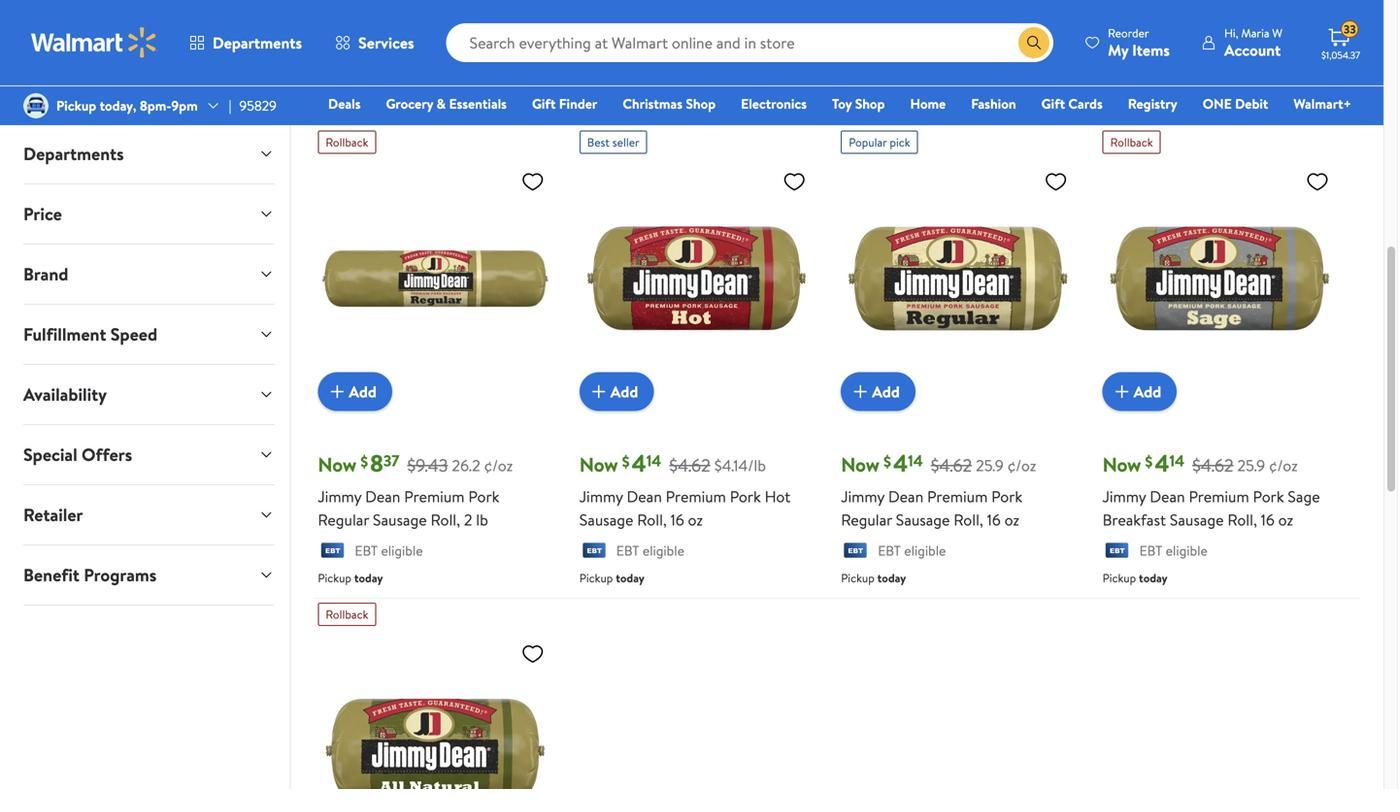 Task type: vqa. For each thing, say whether or not it's contained in the screenshot.


Task type: describe. For each thing, give the bounding box(es) containing it.
add to cart image for now $ 4 14 $4.62 $4.14/lb jimmy dean premium pork hot sausage roll, 16 oz
[[587, 380, 611, 404]]

¢/oz for now $ 4 14 $4.62 25.9 ¢/oz jimmy dean premium pork regular sausage roll, 16 oz
[[1008, 455, 1037, 477]]

9.6 for links,
[[975, 14, 994, 35]]

search icon image
[[1027, 35, 1042, 51]]

hi,
[[1225, 25, 1239, 41]]

pick
[[890, 134, 911, 150]]

dean inside now $ 4 14 $4.62 25.9 ¢/oz jimmy dean premium pork regular sausage roll, 16 oz
[[889, 486, 924, 508]]

my
[[1108, 39, 1129, 61]]

roll, inside now $ 4 14 $4.62 $4.14/lb jimmy dean premium pork hot sausage roll, 16 oz
[[637, 510, 667, 531]]

premium for now $ 4 14 $4.62 25.9 ¢/oz jimmy dean premium pork regular sausage roll, 16 oz
[[928, 486, 988, 508]]

speed
[[111, 322, 158, 347]]

retailer
[[23, 503, 83, 527]]

brand
[[23, 262, 68, 287]]

hot
[[765, 486, 791, 508]]

add button for now $ 8 37 $9.43 26.2 ¢/oz jimmy dean premium pork regular sausage roll, 2 lb
[[318, 373, 392, 412]]

electronics
[[741, 94, 807, 113]]

debit
[[1236, 94, 1269, 113]]

maple
[[1254, 0, 1295, 12]]

price
[[23, 202, 62, 226]]

$1,054.37
[[1322, 49, 1361, 62]]

account
[[1225, 39, 1281, 61]]

services
[[359, 32, 414, 53]]

patties,
[[672, 14, 722, 35]]

ebt eligible down breakfast
[[1140, 542, 1208, 561]]

oz inside jimmy dean italian pork sausage roll, 16 oz
[[369, 14, 384, 35]]

lb
[[476, 510, 488, 531]]

italian
[[404, 0, 445, 12]]

original for 12
[[1018, 0, 1072, 12]]

eligible down now $ 4 14 $4.62 $4.14/lb jimmy dean premium pork hot sausage roll, 16 oz
[[643, 542, 685, 561]]

deals
[[328, 94, 361, 113]]

add button for now $ 4 14 $4.62 $4.14/lb jimmy dean premium pork hot sausage roll, 16 oz
[[580, 373, 654, 412]]

2 horizontal spatial ebt image
[[1103, 543, 1132, 562]]

today,
[[100, 96, 136, 115]]

sausage inside jimmy dean italian pork sausage roll, 16 oz
[[483, 0, 537, 12]]

ebt down now $ 4 14 $4.62 $4.14/lb jimmy dean premium pork hot sausage roll, 16 oz
[[617, 542, 640, 561]]

add to favorites list, jimmy dean premium pork regular sausage roll, 2 lb image
[[521, 169, 545, 194]]

cooked for links,
[[963, 0, 1015, 12]]

ebt down 'now $ 8 37 $9.43 26.2 ¢/oz jimmy dean premium pork regular sausage roll, 2 lb'
[[355, 542, 378, 561]]

christmas shop
[[623, 94, 716, 113]]

$4.62 for now $ 4 14 $4.62 25.9 ¢/oz jimmy dean premium pork sage breakfast sausage roll, 16 oz
[[1193, 454, 1234, 478]]

add to favorites list, jimmy dean all natural pork sausage roll, 16 oz image
[[521, 642, 545, 666]]

12
[[1020, 14, 1034, 35]]

95829
[[239, 96, 277, 115]]

jimmy dean premium pork hot sausage roll, 16 oz image
[[580, 162, 814, 396]]

one
[[1203, 94, 1232, 113]]

oz, for 8
[[749, 14, 768, 35]]

now $ 4 14 $4.62 25.9 ¢/oz jimmy dean premium pork sage breakfast sausage roll, 16 oz
[[1103, 447, 1321, 531]]

oz inside now $ 4 14 $4.62 25.9 ¢/oz jimmy dean premium pork regular sausage roll, 16 oz
[[1005, 510, 1020, 531]]

pork inside jimmy dean italian pork sausage roll, 16 oz
[[448, 0, 479, 12]]

$4.14/lb
[[715, 455, 766, 477]]

toy shop link
[[824, 93, 894, 114]]

cards
[[1069, 94, 1103, 113]]

add to cart image for now $ 4 14 $4.62 25.9 ¢/oz jimmy dean premium pork sage breakfast sausage roll, 16 oz
[[1111, 380, 1134, 404]]

pickup today, 8pm-9pm
[[56, 96, 198, 115]]

roll, inside jimmy dean italian pork sausage roll, 16 oz
[[318, 14, 348, 35]]

shop for toy shop
[[855, 94, 885, 113]]

now for now $ 4 14 $4.62 25.9 ¢/oz jimmy dean premium pork regular sausage roll, 16 oz
[[841, 451, 880, 479]]

fully for patties,
[[666, 0, 697, 12]]

brand button
[[8, 245, 290, 304]]

gift finder
[[532, 94, 598, 113]]

popular
[[849, 134, 887, 150]]

$ for now $ 4 14 $4.62 25.9 ¢/oz jimmy dean premium pork regular sausage roll, 16 oz
[[884, 451, 892, 472]]

add for now $ 4 14 $4.62 25.9 ¢/oz jimmy dean premium pork regular sausage roll, 16 oz
[[872, 381, 900, 403]]

jimmy inside 'now $ 8 37 $9.43 26.2 ¢/oz jimmy dean premium pork regular sausage roll, 2 lb'
[[318, 486, 362, 508]]

benefit
[[23, 563, 80, 588]]

christmas shop link
[[614, 93, 725, 114]]

oz inside now $ 4 14 $4.62 $4.14/lb jimmy dean premium pork hot sausage roll, 16 oz
[[688, 510, 703, 531]]

jimmy inside now $ 4 14 $4.62 25.9 ¢/oz jimmy dean premium pork sage breakfast sausage roll, 16 oz
[[1103, 486, 1147, 508]]

8pm-
[[140, 96, 171, 115]]

jimmy dean premium maple pork sausage roll, 16 oz
[[1103, 0, 1329, 35]]

eligible down now $ 4 14 $4.62 25.9 ¢/oz jimmy dean premium pork regular sausage roll, 16 oz
[[905, 542, 946, 561]]

hi, maria w account
[[1225, 25, 1283, 61]]

roll, inside now $ 4 14 $4.62 25.9 ¢/oz jimmy dean premium pork regular sausage roll, 16 oz
[[954, 510, 984, 531]]

retailer button
[[8, 486, 290, 545]]

services button
[[319, 19, 431, 66]]

9pm
[[171, 96, 198, 115]]

w
[[1273, 25, 1283, 41]]

4 for now $ 4 14 $4.62 $4.14/lb jimmy dean premium pork hot sausage roll, 16 oz
[[632, 447, 647, 480]]

seller
[[613, 134, 640, 150]]

brand tab
[[8, 245, 290, 304]]

one debit
[[1203, 94, 1269, 113]]

ebt up toy shop link in the right of the page
[[878, 69, 901, 88]]

oz inside now $ 4 14 $4.62 25.9 ¢/oz jimmy dean premium pork sage breakfast sausage roll, 16 oz
[[1279, 510, 1294, 531]]

popular pick
[[849, 134, 911, 150]]

jimmy inside now $ 4 14 $4.62 $4.14/lb jimmy dean premium pork hot sausage roll, 16 oz
[[580, 486, 623, 508]]

dean inside now $ 4 14 $4.62 25.9 ¢/oz jimmy dean premium pork sage breakfast sausage roll, 16 oz
[[1150, 486, 1186, 508]]

26.2
[[452, 455, 481, 477]]

add button for now $ 4 14 $4.62 25.9 ¢/oz jimmy dean premium pork sage breakfast sausage roll, 16 oz
[[1103, 373, 1177, 412]]

$ for now $ 8 37 $9.43 26.2 ¢/oz jimmy dean premium pork regular sausage roll, 2 lb
[[361, 451, 368, 472]]

| 95829
[[229, 96, 277, 115]]

jimmy dean fully cooked original pork sausage patties, 9.6 oz, 8 count
[[580, 0, 810, 58]]

deals link
[[320, 93, 370, 114]]

4 for now $ 4 14 $4.62 25.9 ¢/oz jimmy dean premium pork regular sausage roll, 16 oz
[[894, 447, 908, 480]]

toy
[[832, 94, 852, 113]]

benefit programs tab
[[8, 546, 290, 605]]

add to favorites list, jimmy dean premium pork sage breakfast sausage roll, 16 oz image
[[1306, 169, 1330, 194]]

ebt down reorder
[[1140, 46, 1163, 65]]

add button for now $ 4 14 $4.62 25.9 ¢/oz jimmy dean premium pork regular sausage roll, 16 oz
[[841, 373, 916, 412]]

premium inside jimmy dean premium maple pork sausage roll, 16 oz
[[1189, 0, 1250, 12]]

jimmy inside jimmy dean italian pork sausage roll, 16 oz
[[318, 0, 362, 12]]

&
[[437, 94, 446, 113]]

best seller
[[587, 134, 640, 150]]

sausage inside now $ 4 14 $4.62 $4.14/lb jimmy dean premium pork hot sausage roll, 16 oz
[[580, 510, 634, 531]]

jimmy inside jimmy dean fully cooked original pork sausage patties, 9.6 oz, 8 count
[[580, 0, 623, 12]]

ebt eligible up home link
[[878, 69, 946, 88]]

dean inside jimmy dean italian pork sausage roll, 16 oz
[[365, 0, 401, 12]]

fulfillment speed button
[[8, 305, 290, 364]]

37
[[384, 450, 400, 472]]

registry
[[1128, 94, 1178, 113]]

essentials
[[449, 94, 507, 113]]

fully for links,
[[928, 0, 959, 12]]

walmart+
[[1294, 94, 1352, 113]]

jimmy dean italian pork sausage roll, 16 oz
[[318, 0, 537, 35]]

sausage inside jimmy dean fully cooked original pork sausage patties, 9.6 oz, 8 count
[[615, 14, 669, 35]]

|
[[229, 96, 232, 115]]

price button
[[8, 185, 290, 244]]

14 for now $ 4 14 $4.62 25.9 ¢/oz jimmy dean premium pork sage breakfast sausage roll, 16 oz
[[1170, 450, 1185, 472]]

home
[[911, 94, 946, 113]]

grocery & essentials link
[[377, 93, 516, 114]]

count for jimmy dean fully cooked original pork sausage patties, 9.6 oz, 8 count
[[580, 37, 622, 58]]

benefit programs button
[[8, 546, 290, 605]]

special
[[23, 443, 77, 467]]

fashion
[[972, 94, 1017, 113]]

grocery & essentials
[[386, 94, 507, 113]]

sausage inside jimmy dean premium maple pork sausage roll, 16 oz
[[1103, 14, 1157, 35]]

jimmy dean premium pork regular sausage roll, 2 lb image
[[318, 162, 552, 396]]

14 for now $ 4 14 $4.62 $4.14/lb jimmy dean premium pork hot sausage roll, 16 oz
[[647, 450, 662, 472]]

eligible down jimmy dean italian pork sausage roll, 16 oz
[[381, 46, 423, 65]]

roll, inside jimmy dean premium maple pork sausage roll, 16 oz
[[1161, 14, 1190, 35]]

premium for now $ 8 37 $9.43 26.2 ¢/oz jimmy dean premium pork regular sausage roll, 2 lb
[[404, 486, 465, 508]]

ebt eligible down reorder
[[1140, 46, 1208, 65]]

maria
[[1242, 25, 1270, 41]]

fulfillment speed tab
[[8, 305, 290, 364]]

retailer tab
[[8, 486, 290, 545]]

rollback for 4
[[1111, 134, 1154, 150]]

items
[[1133, 39, 1170, 61]]

programs
[[84, 563, 157, 588]]

fashion link
[[963, 93, 1025, 114]]

special offers tab
[[8, 425, 290, 485]]

special offers
[[23, 443, 132, 467]]

offers
[[82, 443, 132, 467]]

registry link
[[1120, 93, 1187, 114]]

ebt image for jimmy dean fully cooked original pork sausage links, 9.6 oz, 12 count
[[841, 70, 870, 90]]

roll, inside now $ 4 14 $4.62 25.9 ¢/oz jimmy dean premium pork sage breakfast sausage roll, 16 oz
[[1228, 510, 1258, 531]]

ebt image for now $ 4 14 $4.62 25.9 ¢/oz jimmy dean premium pork regular sausage roll, 16 oz
[[841, 543, 870, 562]]

jimmy dean all natural pork sausage roll, 16 oz image
[[318, 634, 552, 790]]

home link
[[902, 93, 955, 114]]



Task type: locate. For each thing, give the bounding box(es) containing it.
original for 8
[[757, 0, 810, 12]]

9.6
[[726, 14, 745, 35], [975, 14, 994, 35]]

2 regular from the left
[[841, 510, 893, 531]]

gift
[[532, 94, 556, 113], [1042, 94, 1066, 113]]

oz
[[369, 14, 384, 35], [1212, 14, 1227, 35], [688, 510, 703, 531], [1005, 510, 1020, 531], [1279, 510, 1294, 531]]

0 horizontal spatial original
[[757, 0, 810, 12]]

departments up "95829"
[[213, 32, 302, 53]]

add to cart image for 4
[[849, 380, 872, 404]]

$ inside now $ 4 14 $4.62 25.9 ¢/oz jimmy dean premium pork regular sausage roll, 16 oz
[[884, 451, 892, 472]]

add to cart image
[[326, 380, 349, 404], [849, 380, 872, 404]]

4
[[632, 447, 647, 480], [894, 447, 908, 480], [1155, 447, 1170, 480]]

2 fully from the left
[[928, 0, 959, 12]]

premium inside now $ 4 14 $4.62 25.9 ¢/oz jimmy dean premium pork sage breakfast sausage roll, 16 oz
[[1189, 486, 1250, 508]]

9.6 inside jimmy dean fully cooked original pork sausage links, 9.6 oz, 12 count
[[975, 14, 994, 35]]

$ inside 'now $ 8 37 $9.43 26.2 ¢/oz jimmy dean premium pork regular sausage roll, 2 lb'
[[361, 451, 368, 472]]

16 inside jimmy dean premium maple pork sausage roll, 16 oz
[[1194, 14, 1208, 35]]

eligible down 'now $ 8 37 $9.43 26.2 ¢/oz jimmy dean premium pork regular sausage roll, 2 lb'
[[381, 542, 423, 561]]

1 horizontal spatial departments
[[213, 32, 302, 53]]

dean inside jimmy dean premium maple pork sausage roll, 16 oz
[[1150, 0, 1186, 12]]

breakfast
[[1103, 510, 1167, 531]]

25.9 inside now $ 4 14 $4.62 25.9 ¢/oz jimmy dean premium pork regular sausage roll, 16 oz
[[976, 455, 1004, 477]]

$4.62 inside now $ 4 14 $4.62 25.9 ¢/oz jimmy dean premium pork sage breakfast sausage roll, 16 oz
[[1193, 454, 1234, 478]]

$4.62 for now $ 4 14 $4.62 25.9 ¢/oz jimmy dean premium pork regular sausage roll, 16 oz
[[931, 454, 972, 478]]

2 add from the left
[[611, 381, 639, 403]]

8 right 'patties,' on the top of page
[[771, 14, 780, 35]]

ebt up christmas
[[617, 69, 640, 88]]

original up the walmart site-wide search field
[[757, 0, 810, 12]]

16 inside now $ 4 14 $4.62 $4.14/lb jimmy dean premium pork hot sausage roll, 16 oz
[[671, 510, 685, 531]]

4 add from the left
[[1134, 381, 1162, 403]]

0 horizontal spatial shop
[[686, 94, 716, 113]]

pork inside jimmy dean fully cooked original pork sausage links, 9.6 oz, 12 count
[[841, 14, 872, 35]]

price tab
[[8, 185, 290, 244]]

fully inside jimmy dean fully cooked original pork sausage links, 9.6 oz, 12 count
[[928, 0, 959, 12]]

cooked inside jimmy dean fully cooked original pork sausage patties, 9.6 oz, 8 count
[[701, 0, 753, 12]]

original
[[757, 0, 810, 12], [1018, 0, 1072, 12]]

1 vertical spatial departments
[[23, 142, 124, 166]]

4 inside now $ 4 14 $4.62 25.9 ¢/oz jimmy dean premium pork sage breakfast sausage roll, 16 oz
[[1155, 447, 1170, 480]]

2 9.6 from the left
[[975, 14, 994, 35]]

$ for now $ 4 14 $4.62 $4.14/lb jimmy dean premium pork hot sausage roll, 16 oz
[[622, 451, 630, 472]]

add for now $ 8 37 $9.43 26.2 ¢/oz jimmy dean premium pork regular sausage roll, 2 lb
[[349, 381, 377, 403]]

¢/oz for now $ 8 37 $9.43 26.2 ¢/oz jimmy dean premium pork regular sausage roll, 2 lb
[[484, 455, 513, 477]]

now inside 'now $ 8 37 $9.43 26.2 ¢/oz jimmy dean premium pork regular sausage roll, 2 lb'
[[318, 451, 357, 479]]

2 original from the left
[[1018, 0, 1072, 12]]

14
[[647, 450, 662, 472], [908, 450, 923, 472], [1170, 450, 1185, 472]]

jimmy dean fully cooked original pork sausage links, 9.6 oz, 12 count
[[841, 0, 1072, 58]]

2 add to cart image from the left
[[1111, 380, 1134, 404]]

0 horizontal spatial 14
[[647, 450, 662, 472]]

pork inside 'now $ 8 37 $9.43 26.2 ¢/oz jimmy dean premium pork regular sausage roll, 2 lb'
[[469, 486, 500, 508]]

original inside jimmy dean fully cooked original pork sausage links, 9.6 oz, 12 count
[[1018, 0, 1072, 12]]

1 cooked from the left
[[701, 0, 753, 12]]

14 for now $ 4 14 $4.62 25.9 ¢/oz jimmy dean premium pork regular sausage roll, 16 oz
[[908, 450, 923, 472]]

8 left "$9.43"
[[370, 447, 384, 480]]

$
[[361, 451, 368, 472], [622, 451, 630, 472], [884, 451, 892, 472], [1146, 451, 1153, 472]]

add for now $ 4 14 $4.62 25.9 ¢/oz jimmy dean premium pork sage breakfast sausage roll, 16 oz
[[1134, 381, 1162, 403]]

$9.43
[[407, 454, 448, 478]]

1 25.9 from the left
[[976, 455, 1004, 477]]

sausage inside now $ 4 14 $4.62 25.9 ¢/oz jimmy dean premium pork sage breakfast sausage roll, 16 oz
[[1170, 510, 1224, 531]]

1 add to cart image from the left
[[326, 380, 349, 404]]

9.6 right links,
[[975, 14, 994, 35]]

0 vertical spatial 8
[[771, 14, 780, 35]]

oz, inside jimmy dean fully cooked original pork sausage links, 9.6 oz, 12 count
[[998, 14, 1017, 35]]

ebt up deals link
[[355, 46, 378, 65]]

eligible down jimmy dean premium maple pork sausage roll, 16 oz
[[1166, 46, 1208, 65]]

2 now from the left
[[580, 451, 618, 479]]

jimmy inside jimmy dean premium maple pork sausage roll, 16 oz
[[1103, 0, 1147, 12]]

2 $ from the left
[[622, 451, 630, 472]]

now $ 4 14 $4.62 $4.14/lb jimmy dean premium pork hot sausage roll, 16 oz
[[580, 447, 791, 531]]

departments tab
[[8, 124, 290, 184]]

gift for gift cards
[[1042, 94, 1066, 113]]

1 oz, from the left
[[749, 14, 768, 35]]

2 add to cart image from the left
[[849, 380, 872, 404]]

fully up 'patties,' on the top of page
[[666, 0, 697, 12]]

2 shop from the left
[[855, 94, 885, 113]]

departments button up | 95829
[[173, 19, 319, 66]]

now inside now $ 4 14 $4.62 25.9 ¢/oz jimmy dean premium pork sage breakfast sausage roll, 16 oz
[[1103, 451, 1142, 479]]

0 horizontal spatial fully
[[666, 0, 697, 12]]

0 horizontal spatial ebt image
[[580, 70, 609, 90]]

1 gift from the left
[[532, 94, 556, 113]]

premium
[[1189, 0, 1250, 12], [404, 486, 465, 508], [666, 486, 726, 508], [928, 486, 988, 508], [1189, 486, 1250, 508]]

add to favorites list, jimmy dean premium pork hot sausage roll, 16 oz image
[[783, 169, 806, 194]]

fully up links,
[[928, 0, 959, 12]]

$4.62 for now $ 4 14 $4.62 $4.14/lb jimmy dean premium pork hot sausage roll, 16 oz
[[670, 454, 711, 478]]

Search search field
[[446, 23, 1054, 62]]

¢/oz inside 'now $ 8 37 $9.43 26.2 ¢/oz jimmy dean premium pork regular sausage roll, 2 lb'
[[484, 455, 513, 477]]

ebt image for now $ 8 37 $9.43 26.2 ¢/oz jimmy dean premium pork regular sausage roll, 2 lb
[[318, 543, 347, 562]]

ebt down now $ 4 14 $4.62 25.9 ¢/oz jimmy dean premium pork regular sausage roll, 16 oz
[[878, 542, 901, 561]]

1 horizontal spatial add to cart image
[[1111, 380, 1134, 404]]

16 inside now $ 4 14 $4.62 25.9 ¢/oz jimmy dean premium pork sage breakfast sausage roll, 16 oz
[[1261, 510, 1275, 531]]

¢/oz for now $ 4 14 $4.62 25.9 ¢/oz jimmy dean premium pork sage breakfast sausage roll, 16 oz
[[1270, 455, 1298, 477]]

4 add button from the left
[[1103, 373, 1177, 412]]

$ inside now $ 4 14 $4.62 25.9 ¢/oz jimmy dean premium pork sage breakfast sausage roll, 16 oz
[[1146, 451, 1153, 472]]

1 horizontal spatial count
[[841, 37, 883, 58]]

$ for now $ 4 14 $4.62 25.9 ¢/oz jimmy dean premium pork sage breakfast sausage roll, 16 oz
[[1146, 451, 1153, 472]]

1 vertical spatial 8
[[370, 447, 384, 480]]

add to cart image for 8
[[326, 380, 349, 404]]

jimmy inside now $ 4 14 $4.62 25.9 ¢/oz jimmy dean premium pork regular sausage roll, 16 oz
[[841, 486, 885, 508]]

pork inside now $ 4 14 $4.62 $4.14/lb jimmy dean premium pork hot sausage roll, 16 oz
[[730, 486, 761, 508]]

sausage inside now $ 4 14 $4.62 25.9 ¢/oz jimmy dean premium pork regular sausage roll, 16 oz
[[896, 510, 950, 531]]

0 horizontal spatial 8
[[370, 447, 384, 480]]

christmas
[[623, 94, 683, 113]]

1 original from the left
[[757, 0, 810, 12]]

0 horizontal spatial add to cart image
[[587, 380, 611, 404]]

ebt image down breakfast
[[1103, 543, 1132, 562]]

1 $4.62 from the left
[[670, 454, 711, 478]]

16
[[351, 14, 365, 35], [1194, 14, 1208, 35], [671, 510, 685, 531], [987, 510, 1001, 531], [1261, 510, 1275, 531]]

Walmart Site-Wide search field
[[446, 23, 1054, 62]]

fully
[[666, 0, 697, 12], [928, 0, 959, 12]]

count for jimmy dean fully cooked original pork sausage links, 9.6 oz, 12 count
[[841, 37, 883, 58]]

0 horizontal spatial 9.6
[[726, 14, 745, 35]]

0 horizontal spatial $4.62
[[670, 454, 711, 478]]

2 gift from the left
[[1042, 94, 1066, 113]]

¢/oz inside now $ 4 14 $4.62 25.9 ¢/oz jimmy dean premium pork sage breakfast sausage roll, 16 oz
[[1270, 455, 1298, 477]]

1 horizontal spatial ebt image
[[841, 70, 870, 90]]

availability tab
[[8, 365, 290, 424]]

shop
[[686, 94, 716, 113], [855, 94, 885, 113]]

4 $ from the left
[[1146, 451, 1153, 472]]

ebt eligible down now $ 4 14 $4.62 25.9 ¢/oz jimmy dean premium pork regular sausage roll, 16 oz
[[878, 542, 946, 561]]

2 horizontal spatial 14
[[1170, 450, 1185, 472]]

cooked up 'patties,' on the top of page
[[701, 0, 753, 12]]

ebt eligible up grocery
[[355, 46, 423, 65]]

reorder
[[1108, 25, 1150, 41]]

33
[[1344, 21, 1357, 38]]

1 horizontal spatial 9.6
[[975, 14, 994, 35]]

original inside jimmy dean fully cooked original pork sausage patties, 9.6 oz, 8 count
[[757, 0, 810, 12]]

pork inside now $ 4 14 $4.62 25.9 ¢/oz jimmy dean premium pork regular sausage roll, 16 oz
[[992, 486, 1023, 508]]

sausage
[[483, 0, 537, 12], [615, 14, 669, 35], [876, 14, 930, 35], [1103, 14, 1157, 35], [373, 510, 427, 531], [580, 510, 634, 531], [896, 510, 950, 531], [1170, 510, 1224, 531]]

one debit link
[[1194, 93, 1278, 114]]

1 horizontal spatial cooked
[[963, 0, 1015, 12]]

3 add from the left
[[872, 381, 900, 403]]

oz, for 12
[[998, 14, 1017, 35]]

departments
[[213, 32, 302, 53], [23, 142, 124, 166]]

3 ¢/oz from the left
[[1270, 455, 1298, 477]]

count up finder
[[580, 37, 622, 58]]

shop for christmas shop
[[686, 94, 716, 113]]

0 horizontal spatial gift
[[532, 94, 556, 113]]

electronics link
[[733, 93, 816, 114]]

gift left cards
[[1042, 94, 1066, 113]]

pork inside jimmy dean fully cooked original pork sausage patties, 9.6 oz, 8 count
[[580, 14, 611, 35]]

16 inside now $ 4 14 $4.62 25.9 ¢/oz jimmy dean premium pork regular sausage roll, 16 oz
[[987, 510, 1001, 531]]

ebt image for now $ 4 14 $4.62 $4.14/lb jimmy dean premium pork hot sausage roll, 16 oz
[[580, 543, 609, 562]]

1 horizontal spatial 25.9
[[1238, 455, 1266, 477]]

dean inside jimmy dean fully cooked original pork sausage patties, 9.6 oz, 8 count
[[627, 0, 662, 12]]

1 horizontal spatial $4.62
[[931, 454, 972, 478]]

pork inside jimmy dean premium maple pork sausage roll, 16 oz
[[1298, 0, 1329, 12]]

best
[[587, 134, 610, 150]]

pork inside now $ 4 14 $4.62 25.9 ¢/oz jimmy dean premium pork sage breakfast sausage roll, 16 oz
[[1254, 486, 1285, 508]]

ebt eligible down now $ 4 14 $4.62 $4.14/lb jimmy dean premium pork hot sausage roll, 16 oz
[[617, 542, 685, 561]]

1 add to cart image from the left
[[587, 380, 611, 404]]

¢/oz inside now $ 4 14 $4.62 25.9 ¢/oz jimmy dean premium pork regular sausage roll, 16 oz
[[1008, 455, 1037, 477]]

2 4 from the left
[[894, 447, 908, 480]]

cooked for patties,
[[701, 0, 753, 12]]

benefit programs
[[23, 563, 157, 588]]

oz, right 'patties,' on the top of page
[[749, 14, 768, 35]]

gift cards
[[1042, 94, 1103, 113]]

jimmy dean premium pork regular sausage roll, 16 oz image
[[841, 162, 1076, 396]]

1 horizontal spatial 4
[[894, 447, 908, 480]]

ebt image
[[318, 47, 347, 66], [1103, 47, 1132, 66], [318, 543, 347, 562], [580, 543, 609, 562], [841, 543, 870, 562]]

3 now from the left
[[841, 451, 880, 479]]

add for now $ 4 14 $4.62 $4.14/lb jimmy dean premium pork hot sausage roll, 16 oz
[[611, 381, 639, 403]]

cooked up links,
[[963, 0, 1015, 12]]

1 horizontal spatial oz,
[[998, 14, 1017, 35]]

1 9.6 from the left
[[726, 14, 745, 35]]

16 inside jimmy dean italian pork sausage roll, 16 oz
[[351, 14, 365, 35]]

25.9
[[976, 455, 1004, 477], [1238, 455, 1266, 477]]

add to favorites list, jimmy dean premium pork regular sausage roll, 16 oz image
[[1045, 169, 1068, 194]]

count inside jimmy dean fully cooked original pork sausage links, 9.6 oz, 12 count
[[841, 37, 883, 58]]

dean inside 'now $ 8 37 $9.43 26.2 ¢/oz jimmy dean premium pork regular sausage roll, 2 lb'
[[365, 486, 401, 508]]

9.6 right 'patties,' on the top of page
[[726, 14, 745, 35]]

1 regular from the left
[[318, 510, 369, 531]]

roll,
[[318, 14, 348, 35], [1161, 14, 1190, 35], [431, 510, 460, 531], [637, 510, 667, 531], [954, 510, 984, 531], [1228, 510, 1258, 531]]

regular
[[318, 510, 369, 531], [841, 510, 893, 531]]

now for now $ 4 14 $4.62 $4.14/lb jimmy dean premium pork hot sausage roll, 16 oz
[[580, 451, 618, 479]]

links,
[[934, 14, 971, 35]]

gift left finder
[[532, 94, 556, 113]]

now for now $ 4 14 $4.62 25.9 ¢/oz jimmy dean premium pork sage breakfast sausage roll, 16 oz
[[1103, 451, 1142, 479]]

1 vertical spatial departments button
[[8, 124, 290, 184]]

$4.62 inside now $ 4 14 $4.62 $4.14/lb jimmy dean premium pork hot sausage roll, 16 oz
[[670, 454, 711, 478]]

2 horizontal spatial $4.62
[[1193, 454, 1234, 478]]

2 add button from the left
[[580, 373, 654, 412]]

8 inside 'now $ 8 37 $9.43 26.2 ¢/oz jimmy dean premium pork regular sausage roll, 2 lb'
[[370, 447, 384, 480]]

ebt image for jimmy dean fully cooked original pork sausage patties, 9.6 oz, 8 count
[[580, 70, 609, 90]]

finder
[[559, 94, 598, 113]]

1 now from the left
[[318, 451, 357, 479]]

4 inside now $ 4 14 $4.62 $4.14/lb jimmy dean premium pork hot sausage roll, 16 oz
[[632, 447, 647, 480]]

1 $ from the left
[[361, 451, 368, 472]]

2
[[464, 510, 472, 531]]

sausage inside 'now $ 8 37 $9.43 26.2 ¢/oz jimmy dean premium pork regular sausage roll, 2 lb'
[[373, 510, 427, 531]]

now for now $ 8 37 $9.43 26.2 ¢/oz jimmy dean premium pork regular sausage roll, 2 lb
[[318, 451, 357, 479]]

gift for gift finder
[[532, 94, 556, 113]]

0 horizontal spatial departments
[[23, 142, 124, 166]]

2 cooked from the left
[[963, 0, 1015, 12]]

1 horizontal spatial regular
[[841, 510, 893, 531]]

now $ 4 14 $4.62 25.9 ¢/oz jimmy dean premium pork regular sausage roll, 16 oz
[[841, 447, 1037, 531]]

0 horizontal spatial cooked
[[701, 0, 753, 12]]

ebt eligible up christmas
[[617, 69, 685, 88]]

count
[[580, 37, 622, 58], [841, 37, 883, 58]]

premium for now $ 4 14 $4.62 25.9 ¢/oz jimmy dean premium pork sage breakfast sausage roll, 16 oz
[[1189, 486, 1250, 508]]

regular for 4
[[841, 510, 893, 531]]

1 count from the left
[[580, 37, 622, 58]]

3 $4.62 from the left
[[1193, 454, 1234, 478]]

rollback for 8
[[326, 134, 369, 150]]

$4.62 inside now $ 4 14 $4.62 25.9 ¢/oz jimmy dean premium pork regular sausage roll, 16 oz
[[931, 454, 972, 478]]

oz,
[[749, 14, 768, 35], [998, 14, 1017, 35]]

2 14 from the left
[[908, 450, 923, 472]]

2 25.9 from the left
[[1238, 455, 1266, 477]]

count inside jimmy dean fully cooked original pork sausage patties, 9.6 oz, 8 count
[[580, 37, 622, 58]]

oz, left '12'
[[998, 14, 1017, 35]]

walmart image
[[31, 27, 157, 58]]

eligible up home at the right of the page
[[905, 69, 946, 88]]

14 inside now $ 4 14 $4.62 $4.14/lb jimmy dean premium pork hot sausage roll, 16 oz
[[647, 450, 662, 472]]

25.9 for now $ 4 14 $4.62 25.9 ¢/oz jimmy dean premium pork regular sausage roll, 16 oz
[[976, 455, 1004, 477]]

shop right christmas
[[686, 94, 716, 113]]

regular inside 'now $ 8 37 $9.43 26.2 ¢/oz jimmy dean premium pork regular sausage roll, 2 lb'
[[318, 510, 369, 531]]

3 add button from the left
[[841, 373, 916, 412]]

regular inside now $ 4 14 $4.62 25.9 ¢/oz jimmy dean premium pork regular sausage roll, 16 oz
[[841, 510, 893, 531]]

1 add button from the left
[[318, 373, 392, 412]]

walmart+ link
[[1285, 93, 1361, 114]]

1 horizontal spatial original
[[1018, 0, 1072, 12]]

gift cards link
[[1033, 93, 1112, 114]]

premium inside 'now $ 8 37 $9.43 26.2 ¢/oz jimmy dean premium pork regular sausage roll, 2 lb'
[[404, 486, 465, 508]]

dean inside jimmy dean fully cooked original pork sausage links, 9.6 oz, 12 count
[[889, 0, 924, 12]]

eligible up christmas shop
[[643, 69, 685, 88]]

ebt image up toy shop link in the right of the page
[[841, 70, 870, 90]]

3 4 from the left
[[1155, 447, 1170, 480]]

ebt eligible
[[355, 46, 423, 65], [1140, 46, 1208, 65], [617, 69, 685, 88], [878, 69, 946, 88], [355, 542, 423, 561], [617, 542, 685, 561], [878, 542, 946, 561], [1140, 542, 1208, 561]]

now inside now $ 4 14 $4.62 25.9 ¢/oz jimmy dean premium pork regular sausage roll, 16 oz
[[841, 451, 880, 479]]

0 vertical spatial departments
[[213, 32, 302, 53]]

fully inside jimmy dean fully cooked original pork sausage patties, 9.6 oz, 8 count
[[666, 0, 697, 12]]

departments down today,
[[23, 142, 124, 166]]

8 inside jimmy dean fully cooked original pork sausage patties, 9.6 oz, 8 count
[[771, 14, 780, 35]]

add to cart image
[[587, 380, 611, 404], [1111, 380, 1134, 404]]

ebt down breakfast
[[1140, 542, 1163, 561]]

shop right toy
[[855, 94, 885, 113]]

1 horizontal spatial 14
[[908, 450, 923, 472]]

pork
[[448, 0, 479, 12], [1298, 0, 1329, 12], [580, 14, 611, 35], [841, 14, 872, 35], [469, 486, 500, 508], [730, 486, 761, 508], [992, 486, 1023, 508], [1254, 486, 1285, 508]]

1 horizontal spatial shop
[[855, 94, 885, 113]]

4 now from the left
[[1103, 451, 1142, 479]]

0 vertical spatial departments button
[[173, 19, 319, 66]]

3 14 from the left
[[1170, 450, 1185, 472]]

oz, inside jimmy dean fully cooked original pork sausage patties, 9.6 oz, 8 count
[[749, 14, 768, 35]]

ebt image up finder
[[580, 70, 609, 90]]

cooked
[[701, 0, 753, 12], [963, 0, 1015, 12]]

dean
[[365, 0, 401, 12], [627, 0, 662, 12], [889, 0, 924, 12], [1150, 0, 1186, 12], [365, 486, 401, 508], [627, 486, 662, 508], [889, 486, 924, 508], [1150, 486, 1186, 508]]

add button
[[318, 373, 392, 412], [580, 373, 654, 412], [841, 373, 916, 412], [1103, 373, 1177, 412]]

regular for 8
[[318, 510, 369, 531]]

now
[[318, 451, 357, 479], [580, 451, 618, 479], [841, 451, 880, 479], [1103, 451, 1142, 479]]

4 inside now $ 4 14 $4.62 25.9 ¢/oz jimmy dean premium pork regular sausage roll, 16 oz
[[894, 447, 908, 480]]

2 oz, from the left
[[998, 14, 1017, 35]]

now inside now $ 4 14 $4.62 $4.14/lb jimmy dean premium pork hot sausage roll, 16 oz
[[580, 451, 618, 479]]

jimmy
[[318, 0, 362, 12], [580, 0, 623, 12], [841, 0, 885, 12], [1103, 0, 1147, 12], [318, 486, 362, 508], [580, 486, 623, 508], [841, 486, 885, 508], [1103, 486, 1147, 508]]

1 4 from the left
[[632, 447, 647, 480]]

2 horizontal spatial ¢/oz
[[1270, 455, 1298, 477]]

departments inside tab
[[23, 142, 124, 166]]

14 inside now $ 4 14 $4.62 25.9 ¢/oz jimmy dean premium pork sage breakfast sausage roll, 16 oz
[[1170, 450, 1185, 472]]

1 14 from the left
[[647, 450, 662, 472]]

0 horizontal spatial add to cart image
[[326, 380, 349, 404]]

sage
[[1288, 486, 1321, 508]]

count up toy shop
[[841, 37, 883, 58]]

1 horizontal spatial gift
[[1042, 94, 1066, 113]]

reorder my items
[[1108, 25, 1170, 61]]

gift finder link
[[523, 93, 606, 114]]

oz inside jimmy dean premium maple pork sausage roll, 16 oz
[[1212, 14, 1227, 35]]

departments button down 8pm-
[[8, 124, 290, 184]]

1 horizontal spatial add to cart image
[[849, 380, 872, 404]]

4 for now $ 4 14 $4.62 25.9 ¢/oz jimmy dean premium pork sage breakfast sausage roll, 16 oz
[[1155, 447, 1170, 480]]

3 $ from the left
[[884, 451, 892, 472]]

rollback
[[326, 134, 369, 150], [1111, 134, 1154, 150], [326, 607, 369, 623]]

$ inside now $ 4 14 $4.62 $4.14/lb jimmy dean premium pork hot sausage roll, 16 oz
[[622, 451, 630, 472]]

ebt eligible down 'now $ 8 37 $9.43 26.2 ¢/oz jimmy dean premium pork regular sausage roll, 2 lb'
[[355, 542, 423, 561]]

9.6 inside jimmy dean fully cooked original pork sausage patties, 9.6 oz, 8 count
[[726, 14, 745, 35]]

today
[[354, 74, 383, 91], [1139, 74, 1168, 91], [616, 97, 645, 114], [878, 97, 906, 114], [354, 570, 383, 587], [616, 570, 645, 587], [878, 570, 906, 587], [1139, 570, 1168, 587]]

availability
[[23, 383, 107, 407]]

¢/oz
[[484, 455, 513, 477], [1008, 455, 1037, 477], [1270, 455, 1298, 477]]

1 fully from the left
[[666, 0, 697, 12]]

fulfillment speed
[[23, 322, 158, 347]]

0 horizontal spatial 4
[[632, 447, 647, 480]]

1 horizontal spatial ¢/oz
[[1008, 455, 1037, 477]]

2 ¢/oz from the left
[[1008, 455, 1037, 477]]

roll, inside 'now $ 8 37 $9.43 26.2 ¢/oz jimmy dean premium pork regular sausage roll, 2 lb'
[[431, 510, 460, 531]]

1 horizontal spatial 8
[[771, 14, 780, 35]]

toy shop
[[832, 94, 885, 113]]

cooked inside jimmy dean fully cooked original pork sausage links, 9.6 oz, 12 count
[[963, 0, 1015, 12]]

ebt image
[[580, 70, 609, 90], [841, 70, 870, 90], [1103, 543, 1132, 562]]

1 ¢/oz from the left
[[484, 455, 513, 477]]

2 horizontal spatial 4
[[1155, 447, 1170, 480]]

14 inside now $ 4 14 $4.62 25.9 ¢/oz jimmy dean premium pork regular sausage roll, 16 oz
[[908, 450, 923, 472]]

add
[[349, 381, 377, 403], [611, 381, 639, 403], [872, 381, 900, 403], [1134, 381, 1162, 403]]

2 $4.62 from the left
[[931, 454, 972, 478]]

0 horizontal spatial regular
[[318, 510, 369, 531]]

departments button
[[173, 19, 319, 66], [8, 124, 290, 184]]

1 horizontal spatial fully
[[928, 0, 959, 12]]

premium inside now $ 4 14 $4.62 $4.14/lb jimmy dean premium pork hot sausage roll, 16 oz
[[666, 486, 726, 508]]

availability button
[[8, 365, 290, 424]]

dean inside now $ 4 14 $4.62 $4.14/lb jimmy dean premium pork hot sausage roll, 16 oz
[[627, 486, 662, 508]]

grocery
[[386, 94, 433, 113]]

pickup today
[[318, 74, 383, 91], [1103, 74, 1168, 91], [580, 97, 645, 114], [841, 97, 906, 114], [318, 570, 383, 587], [580, 570, 645, 587], [841, 570, 906, 587], [1103, 570, 1168, 587]]

$4.62
[[670, 454, 711, 478], [931, 454, 972, 478], [1193, 454, 1234, 478]]

1 shop from the left
[[686, 94, 716, 113]]

25.9 for now $ 4 14 $4.62 25.9 ¢/oz jimmy dean premium pork sage breakfast sausage roll, 16 oz
[[1238, 455, 1266, 477]]

original up '12'
[[1018, 0, 1072, 12]]

 image
[[23, 93, 49, 119]]

0 horizontal spatial oz,
[[749, 14, 768, 35]]

premium inside now $ 4 14 $4.62 25.9 ¢/oz jimmy dean premium pork regular sausage roll, 16 oz
[[928, 486, 988, 508]]

jimmy inside jimmy dean fully cooked original pork sausage links, 9.6 oz, 12 count
[[841, 0, 885, 12]]

9.6 for patties,
[[726, 14, 745, 35]]

0 horizontal spatial 25.9
[[976, 455, 1004, 477]]

2 count from the left
[[841, 37, 883, 58]]

0 horizontal spatial count
[[580, 37, 622, 58]]

sausage inside jimmy dean fully cooked original pork sausage links, 9.6 oz, 12 count
[[876, 14, 930, 35]]

1 add from the left
[[349, 381, 377, 403]]

fulfillment
[[23, 322, 106, 347]]

jimmy dean premium pork sage breakfast sausage roll, 16 oz image
[[1103, 162, 1337, 396]]

special offers button
[[8, 425, 290, 485]]

now $ 8 37 $9.43 26.2 ¢/oz jimmy dean premium pork regular sausage roll, 2 lb
[[318, 447, 513, 531]]

25.9 inside now $ 4 14 $4.62 25.9 ¢/oz jimmy dean premium pork sage breakfast sausage roll, 16 oz
[[1238, 455, 1266, 477]]

eligible down breakfast
[[1166, 542, 1208, 561]]

0 horizontal spatial ¢/oz
[[484, 455, 513, 477]]



